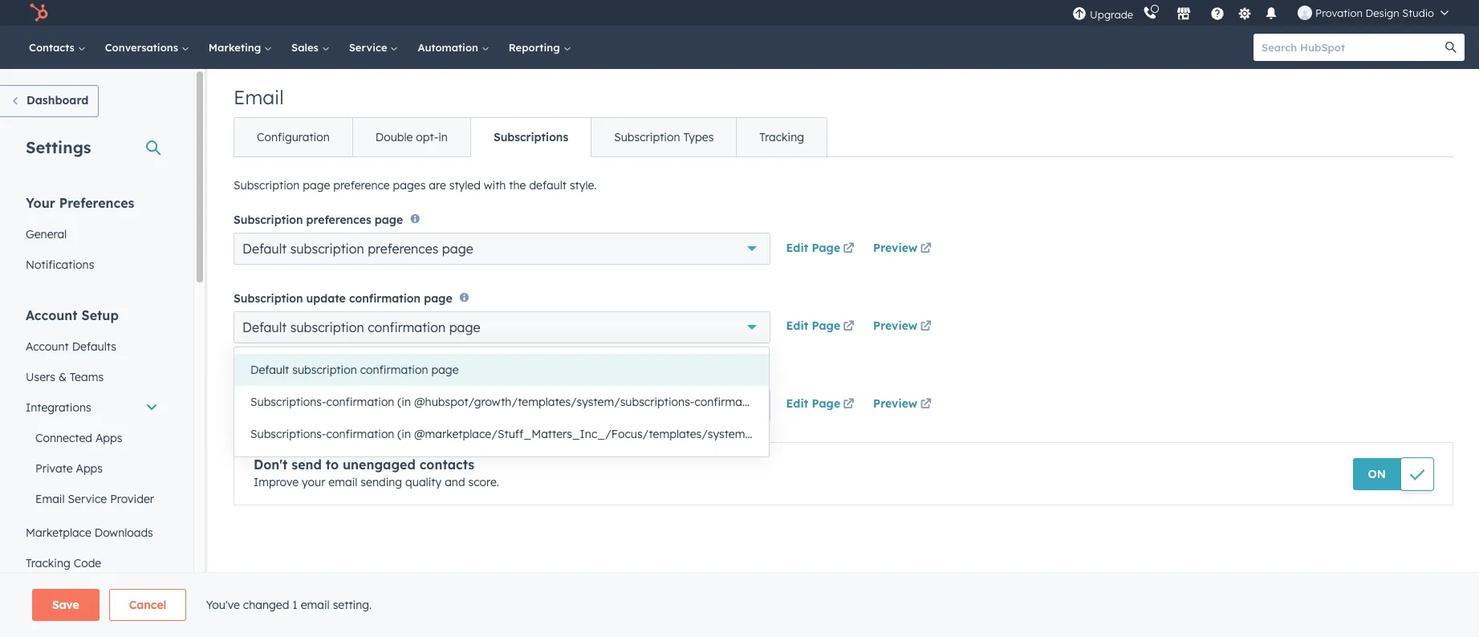 Task type: locate. For each thing, give the bounding box(es) containing it.
2 edit page link from the top
[[786, 318, 857, 337]]

1 vertical spatial default subscription confirmation page
[[250, 363, 459, 377]]

3 edit page link from the top
[[786, 396, 857, 415]]

& right privacy at the bottom left
[[68, 587, 76, 601]]

subscription for subscription page preference pages are styled with the default style.
[[234, 178, 300, 193]]

downloads
[[95, 526, 153, 540]]

2 vertical spatial preferences
[[405, 369, 470, 384]]

confirmation.html) inside subscriptions-confirmation (in @hubspot/growth/templates/system/subscriptions-confirmation.html) button
[[695, 395, 793, 409]]

list box
[[234, 348, 924, 457]]

subscriptions- for subscriptions-confirmation (in @hubspot/growth/templates/system/subscriptions-confirmation.html)
[[250, 395, 326, 409]]

1 vertical spatial preferences
[[368, 241, 439, 257]]

preview for default backup unsubscribe page
[[873, 397, 918, 411]]

search button
[[1438, 34, 1465, 61]]

email right 1
[[301, 598, 330, 612]]

subscription
[[614, 130, 680, 144], [234, 178, 300, 193], [234, 213, 303, 227], [234, 291, 303, 306]]

page down styled
[[442, 241, 473, 257]]

1 vertical spatial subscriptions-
[[250, 427, 326, 442]]

service down private apps link
[[68, 492, 107, 507]]

preview for default subscription confirmation page
[[873, 319, 918, 333]]

1 vertical spatial confirmation.html)
[[826, 427, 924, 442]]

send
[[292, 457, 322, 473]]

default subscription confirmation page inside default subscription confirmation page button
[[250, 363, 459, 377]]

1 vertical spatial preview
[[873, 319, 918, 333]]

3 edit from the top
[[786, 397, 809, 411]]

the
[[509, 178, 526, 193]]

design
[[1366, 6, 1400, 19]]

1 vertical spatial email
[[35, 492, 65, 507]]

in
[[438, 130, 448, 144]]

1 horizontal spatial email
[[234, 85, 284, 109]]

page for default subscription confirmation page
[[812, 319, 841, 333]]

menu
[[1071, 0, 1460, 26]]

james peterson image
[[1298, 6, 1313, 20]]

don't
[[254, 457, 288, 473]]

0 vertical spatial &
[[59, 370, 67, 385]]

@hubspot/growth/templates/system/subscriptions-
[[414, 395, 695, 409]]

0 horizontal spatial tracking
[[26, 556, 70, 571]]

edit page link for default subscription preferences page
[[786, 240, 857, 259]]

unengaged
[[343, 457, 416, 473]]

default
[[529, 178, 567, 193]]

don't send to unengaged contacts improve your email sending quality and score.
[[254, 457, 499, 490]]

0 vertical spatial subscriptions-
[[250, 395, 326, 409]]

page right unsubscribe
[[415, 397, 446, 413]]

confirmation down subscription update confirmation page on the top of page
[[368, 319, 446, 335]]

0 vertical spatial email
[[329, 475, 358, 490]]

marketplace downloads
[[26, 526, 153, 540]]

preferences up unsubscribe
[[405, 369, 470, 384]]

2 vertical spatial page
[[812, 397, 841, 411]]

page up default backup unsubscribe page popup button
[[431, 363, 459, 377]]

notifications button
[[1258, 0, 1285, 26]]

teams
[[70, 370, 104, 385]]

subscription inside button
[[292, 363, 357, 377]]

1 (in from the top
[[398, 395, 411, 409]]

2 edit from the top
[[786, 319, 809, 333]]

navigation
[[234, 117, 828, 157]]

2 edit page from the top
[[786, 319, 841, 333]]

account for account defaults
[[26, 340, 69, 354]]

provation design studio
[[1316, 6, 1435, 19]]

apps up private apps link
[[95, 431, 122, 446]]

notifications image
[[1264, 7, 1279, 22]]

1 edit page from the top
[[786, 241, 841, 255]]

1 vertical spatial (in
[[398, 427, 411, 442]]

subscriptions- down contact
[[250, 395, 326, 409]]

2 (in from the top
[[398, 427, 411, 442]]

edit page link for default subscription confirmation page
[[786, 318, 857, 337]]

0 vertical spatial email
[[234, 85, 284, 109]]

2 preview link from the top
[[873, 318, 935, 337]]

1 horizontal spatial tracking
[[760, 130, 804, 144]]

privacy & consent
[[26, 587, 122, 601]]

2 vertical spatial edit page
[[786, 397, 841, 411]]

preview link for default subscription confirmation page
[[873, 318, 935, 337]]

1 horizontal spatial confirmation.html)
[[826, 427, 924, 442]]

help image
[[1211, 7, 1225, 22]]

default subscription confirmation page
[[242, 319, 481, 335], [250, 363, 459, 377]]

default backup unsubscribe page
[[242, 397, 446, 413]]

sales
[[291, 41, 322, 54]]

service right "sales" link at the left top of page
[[349, 41, 390, 54]]

2 account from the top
[[26, 340, 69, 354]]

1 page from the top
[[812, 241, 841, 255]]

marketplaces button
[[1167, 0, 1201, 26]]

2 subscriptions- from the top
[[250, 427, 326, 442]]

contacts
[[420, 457, 475, 473]]

1 horizontal spatial &
[[68, 587, 76, 601]]

preferences
[[59, 195, 134, 211]]

link opens in a new window image
[[843, 240, 855, 259], [843, 318, 855, 337], [921, 318, 932, 337], [843, 396, 855, 415], [843, 399, 855, 411], [921, 399, 932, 411]]

default subscription confirmation page up default backup unsubscribe page
[[250, 363, 459, 377]]

subscriptions-confirmation (in @hubspot/growth/templates/system/subscriptions-confirmation.html)
[[250, 395, 793, 409]]

default subscription confirmation page button
[[234, 311, 770, 343]]

1 vertical spatial account
[[26, 340, 69, 354]]

3 preview link from the top
[[873, 396, 935, 415]]

default for default backup unsubscribe page
[[242, 397, 287, 413]]

0 vertical spatial (in
[[398, 395, 411, 409]]

opt-
[[416, 130, 438, 144]]

0 vertical spatial default subscription confirmation page
[[242, 319, 481, 335]]

update
[[306, 291, 346, 306]]

subscription for subscription types
[[614, 130, 680, 144]]

default subscription preferences page button
[[234, 233, 770, 265]]

default
[[242, 241, 287, 257], [242, 319, 287, 335], [250, 363, 289, 377], [242, 397, 287, 413]]

email for email
[[234, 85, 284, 109]]

marketing
[[209, 41, 264, 54]]

1 horizontal spatial service
[[349, 41, 390, 54]]

0 horizontal spatial &
[[59, 370, 67, 385]]

default backup unsubscribe page button
[[234, 389, 770, 421]]

& right the users
[[59, 370, 67, 385]]

apps for private apps
[[76, 462, 103, 476]]

account for account setup
[[26, 307, 78, 324]]

preferences up default subscription preferences page
[[306, 213, 371, 227]]

tracking inside account setup element
[[26, 556, 70, 571]]

default subscription confirmation page down subscription update confirmation page on the top of page
[[242, 319, 481, 335]]

edit
[[786, 241, 809, 255], [786, 319, 809, 333], [786, 397, 809, 411]]

confirmation inside popup button
[[368, 319, 446, 335]]

1 edit from the top
[[786, 241, 809, 255]]

1 vertical spatial edit page link
[[786, 318, 857, 337]]

0 vertical spatial service
[[349, 41, 390, 54]]

(in up unengaged on the left of the page
[[398, 427, 411, 442]]

connected apps link
[[16, 423, 168, 454]]

on
[[1368, 467, 1386, 482]]

(in inside subscriptions-confirmation (in @hubspot/growth/templates/system/subscriptions-confirmation.html) button
[[398, 395, 411, 409]]

subscription up 'backup'
[[292, 363, 357, 377]]

& for users
[[59, 370, 67, 385]]

1 vertical spatial email
[[301, 598, 330, 612]]

subscriptions-confirmation (in @marketplace/stuff_matters_inc_/focus/templates/system/subscriptions-confirmation.html)
[[250, 427, 924, 442]]

automation link
[[408, 26, 499, 69]]

account defaults link
[[16, 332, 168, 362]]

preferences down pages
[[368, 241, 439, 257]]

cancel button
[[109, 589, 187, 621]]

1 vertical spatial tracking
[[26, 556, 70, 571]]

reporting link
[[499, 26, 581, 69]]

page up default subscription confirmation page button
[[449, 319, 481, 335]]

confirmation up unsubscribe
[[360, 363, 428, 377]]

0 vertical spatial page
[[812, 241, 841, 255]]

default subscription confirmation page button
[[234, 354, 769, 386]]

preview link for default subscription preferences page
[[873, 240, 935, 259]]

navigation containing configuration
[[234, 117, 828, 157]]

0 vertical spatial edit
[[786, 241, 809, 255]]

users & teams
[[26, 370, 104, 385]]

setup
[[82, 307, 119, 324]]

link opens in a new window image
[[921, 240, 932, 259], [843, 243, 855, 255], [921, 243, 932, 255], [843, 321, 855, 333], [921, 321, 932, 333], [921, 396, 932, 415]]

(in down 'unknown contact subscription preferences'
[[398, 395, 411, 409]]

3 preview from the top
[[873, 397, 918, 411]]

subscriptions- up don't
[[250, 427, 326, 442]]

subscription page preference pages are styled with the default style.
[[234, 178, 597, 193]]

2 preview from the top
[[873, 319, 918, 333]]

security link
[[16, 609, 168, 637]]

preview for default subscription preferences page
[[873, 241, 918, 255]]

page inside button
[[431, 363, 459, 377]]

1 vertical spatial service
[[68, 492, 107, 507]]

0 vertical spatial edit page link
[[786, 240, 857, 259]]

1 vertical spatial page
[[812, 319, 841, 333]]

0 vertical spatial preview
[[873, 241, 918, 255]]

apps down connected apps link on the bottom left of page
[[76, 462, 103, 476]]

1 preview from the top
[[873, 241, 918, 255]]

1 vertical spatial edit page
[[786, 319, 841, 333]]

0 vertical spatial tracking
[[760, 130, 804, 144]]

email inside "link"
[[35, 492, 65, 507]]

(in for @hubspot/growth/templates/system/subscriptions-
[[398, 395, 411, 409]]

subscription down subscription preferences page
[[290, 241, 364, 257]]

1 edit page link from the top
[[786, 240, 857, 259]]

email down to
[[329, 475, 358, 490]]

tracking inside 'link'
[[760, 130, 804, 144]]

0 vertical spatial preview link
[[873, 240, 935, 259]]

notifications link
[[16, 250, 168, 280]]

with
[[484, 178, 506, 193]]

2 vertical spatial preview
[[873, 397, 918, 411]]

edit page for default backup unsubscribe page
[[786, 397, 841, 411]]

edit page link
[[786, 240, 857, 259], [786, 318, 857, 337], [786, 396, 857, 415]]

1 vertical spatial preview link
[[873, 318, 935, 337]]

edit page
[[786, 241, 841, 255], [786, 319, 841, 333], [786, 397, 841, 411]]

2 vertical spatial edit
[[786, 397, 809, 411]]

2 vertical spatial preview link
[[873, 396, 935, 415]]

1 preview link from the top
[[873, 240, 935, 259]]

1 vertical spatial apps
[[76, 462, 103, 476]]

tracking for tracking
[[760, 130, 804, 144]]

1 vertical spatial &
[[68, 587, 76, 601]]

0 horizontal spatial service
[[68, 492, 107, 507]]

double opt-in link
[[352, 118, 470, 157]]

&
[[59, 370, 67, 385], [68, 587, 76, 601]]

3 edit page from the top
[[786, 397, 841, 411]]

subscription down update at the left top of page
[[290, 319, 364, 335]]

0 vertical spatial account
[[26, 307, 78, 324]]

studio
[[1403, 6, 1435, 19]]

account up account defaults
[[26, 307, 78, 324]]

subscription up unsubscribe
[[334, 369, 401, 384]]

private apps link
[[16, 454, 168, 484]]

subscriptions
[[494, 130, 568, 144]]

apps
[[95, 431, 122, 446], [76, 462, 103, 476]]

email up configuration
[[234, 85, 284, 109]]

subscription types
[[614, 130, 714, 144]]

privacy & consent link
[[16, 579, 168, 609]]

0 vertical spatial apps
[[95, 431, 122, 446]]

edit for default subscription confirmation page
[[786, 319, 809, 333]]

setting.
[[333, 598, 372, 612]]

tracking
[[760, 130, 804, 144], [26, 556, 70, 571]]

0 horizontal spatial confirmation.html)
[[695, 395, 793, 409]]

3 page from the top
[[812, 397, 841, 411]]

account up the users
[[26, 340, 69, 354]]

sales link
[[282, 26, 339, 69]]

0 vertical spatial edit page
[[786, 241, 841, 255]]

1 vertical spatial edit
[[786, 319, 809, 333]]

email
[[234, 85, 284, 109], [35, 492, 65, 507]]

confirmation.html) inside 'subscriptions-confirmation (in @marketplace/stuff_matters_inc_/focus/templates/system/subscriptions-confirmation.html)' button
[[826, 427, 924, 442]]

subscriptions-
[[250, 395, 326, 409], [250, 427, 326, 442]]

1 account from the top
[[26, 307, 78, 324]]

2 page from the top
[[812, 319, 841, 333]]

0 vertical spatial confirmation.html)
[[695, 395, 793, 409]]

marketplaces image
[[1177, 7, 1191, 22]]

1 subscriptions- from the top
[[250, 395, 326, 409]]

tracking code link
[[16, 548, 168, 579]]

email down private
[[35, 492, 65, 507]]

(in inside 'subscriptions-confirmation (in @marketplace/stuff_matters_inc_/focus/templates/system/subscriptions-confirmation.html)' button
[[398, 427, 411, 442]]

2 vertical spatial edit page link
[[786, 396, 857, 415]]

menu containing provation design studio
[[1071, 0, 1460, 26]]

0 horizontal spatial email
[[35, 492, 65, 507]]

settings image
[[1238, 7, 1252, 21]]



Task type: describe. For each thing, give the bounding box(es) containing it.
default for default subscription confirmation page
[[242, 319, 287, 335]]

confirmation down unsubscribe
[[326, 427, 395, 442]]

private apps
[[35, 462, 103, 476]]

your
[[26, 195, 55, 211]]

you've
[[206, 598, 240, 612]]

connected
[[35, 431, 92, 446]]

marketplace
[[26, 526, 91, 540]]

@marketplace/stuff_matters_inc_/focus/templates/system/subscriptions-
[[414, 427, 826, 442]]

sending
[[361, 475, 402, 490]]

are
[[429, 178, 446, 193]]

Search HubSpot search field
[[1254, 34, 1451, 61]]

save
[[52, 598, 79, 612]]

page for default subscription preferences page
[[812, 241, 841, 255]]

service inside "link"
[[68, 492, 107, 507]]

list box containing default subscription confirmation page
[[234, 348, 924, 457]]

confirmation.html) for @marketplace/stuff_matters_inc_/focus/templates/system/subscriptions-
[[826, 427, 924, 442]]

search image
[[1446, 42, 1457, 53]]

defaults
[[72, 340, 116, 354]]

your preferences element
[[16, 194, 168, 280]]

provider
[[110, 492, 154, 507]]

privacy
[[26, 587, 65, 601]]

calling icon button
[[1137, 2, 1164, 23]]

page down pages
[[375, 213, 403, 227]]

subscription update confirmation page
[[234, 291, 452, 306]]

edit page for default subscription confirmation page
[[786, 319, 841, 333]]

users
[[26, 370, 55, 385]]

confirmation down default subscription preferences page
[[349, 291, 421, 306]]

settings
[[26, 137, 91, 157]]

tracking code
[[26, 556, 101, 571]]

0 vertical spatial preferences
[[306, 213, 371, 227]]

email for email service provider
[[35, 492, 65, 507]]

consent
[[79, 587, 122, 601]]

save button
[[32, 589, 99, 621]]

integrations button
[[16, 393, 168, 423]]

style.
[[570, 178, 597, 193]]

preferences inside popup button
[[368, 241, 439, 257]]

subscription preferences page
[[234, 213, 403, 227]]

pages
[[393, 178, 426, 193]]

subscriptions-confirmation (in @hubspot/growth/templates/system/subscriptions-confirmation.html) button
[[234, 386, 793, 418]]

conversations
[[105, 41, 181, 54]]

account setup
[[26, 307, 119, 324]]

configuration
[[257, 130, 330, 144]]

contacts
[[29, 41, 78, 54]]

styled
[[449, 178, 481, 193]]

page for default backup unsubscribe page
[[812, 397, 841, 411]]

and
[[445, 475, 465, 490]]

connected apps
[[35, 431, 122, 446]]

code
[[74, 556, 101, 571]]

general link
[[16, 219, 168, 250]]

types
[[683, 130, 714, 144]]

your preferences
[[26, 195, 134, 211]]

default subscription confirmation page inside default subscription confirmation page popup button
[[242, 319, 481, 335]]

subscription for subscription update confirmation page
[[234, 291, 303, 306]]

general
[[26, 227, 67, 242]]

contacts link
[[19, 26, 95, 69]]

integrations
[[26, 401, 91, 415]]

edit for default backup unsubscribe page
[[786, 397, 809, 411]]

unsubscribe
[[339, 397, 412, 413]]

link opens in a new window image inside preview link
[[921, 399, 932, 411]]

1
[[292, 598, 298, 612]]

marketplace downloads link
[[16, 518, 168, 548]]

subscriptions-confirmation (in @marketplace/stuff_matters_inc_/focus/templates/system/subscriptions-confirmation.html) button
[[234, 418, 924, 450]]

reporting
[[509, 41, 563, 54]]

edit page link for default backup unsubscribe page
[[786, 396, 857, 415]]

(in for @marketplace/stuff_matters_inc_/focus/templates/system/subscriptions-
[[398, 427, 411, 442]]

default subscription preferences page
[[242, 241, 473, 257]]

account setup element
[[16, 307, 168, 637]]

settings link
[[1235, 4, 1255, 21]]

email inside don't send to unengaged contacts improve your email sending quality and score.
[[329, 475, 358, 490]]

unknown contact subscription preferences
[[234, 369, 470, 384]]

dashboard
[[26, 93, 89, 108]]

page up subscription preferences page
[[303, 178, 330, 193]]

tracking for tracking code
[[26, 556, 70, 571]]

backup
[[290, 397, 335, 413]]

double opt-in
[[375, 130, 448, 144]]

default for default subscription preferences page
[[242, 241, 287, 257]]

default inside button
[[250, 363, 289, 377]]

preview link for default backup unsubscribe page
[[873, 396, 935, 415]]

& for privacy
[[68, 587, 76, 601]]

subscriptions- for subscriptions-confirmation (in @marketplace/stuff_matters_inc_/focus/templates/system/subscriptions-confirmation.html)
[[250, 427, 326, 442]]

provation design studio button
[[1288, 0, 1459, 26]]

you've changed 1 email setting.
[[206, 598, 372, 612]]

confirmation down 'unknown contact subscription preferences'
[[326, 395, 395, 409]]

subscription for subscription preferences page
[[234, 213, 303, 227]]

confirmation.html) for @hubspot/growth/templates/system/subscriptions-
[[695, 395, 793, 409]]

hubspot link
[[19, 3, 60, 22]]

improve
[[254, 475, 299, 490]]

notifications
[[26, 258, 94, 272]]

security
[[26, 617, 69, 632]]

automation
[[418, 41, 481, 54]]

calling icon image
[[1143, 6, 1158, 21]]

email service provider
[[35, 492, 154, 507]]

email service provider link
[[16, 484, 168, 515]]

account defaults
[[26, 340, 116, 354]]

unknown
[[234, 369, 285, 384]]

apps for connected apps
[[95, 431, 122, 446]]

private
[[35, 462, 73, 476]]

upgrade
[[1090, 8, 1134, 20]]

contact
[[288, 369, 330, 384]]

edit for default subscription preferences page
[[786, 241, 809, 255]]

edit page for default subscription preferences page
[[786, 241, 841, 255]]

page up default subscription confirmation page popup button
[[424, 291, 452, 306]]

hubspot image
[[29, 3, 48, 22]]

score.
[[468, 475, 499, 490]]

service link
[[339, 26, 408, 69]]

help button
[[1204, 0, 1231, 26]]

changed
[[243, 598, 289, 612]]

tracking link
[[736, 118, 827, 157]]

subscriptions link
[[470, 118, 591, 157]]

conversations link
[[95, 26, 199, 69]]

marketing link
[[199, 26, 282, 69]]

upgrade image
[[1073, 7, 1087, 21]]



Task type: vqa. For each thing, say whether or not it's contained in the screenshot.
the top Page
yes



